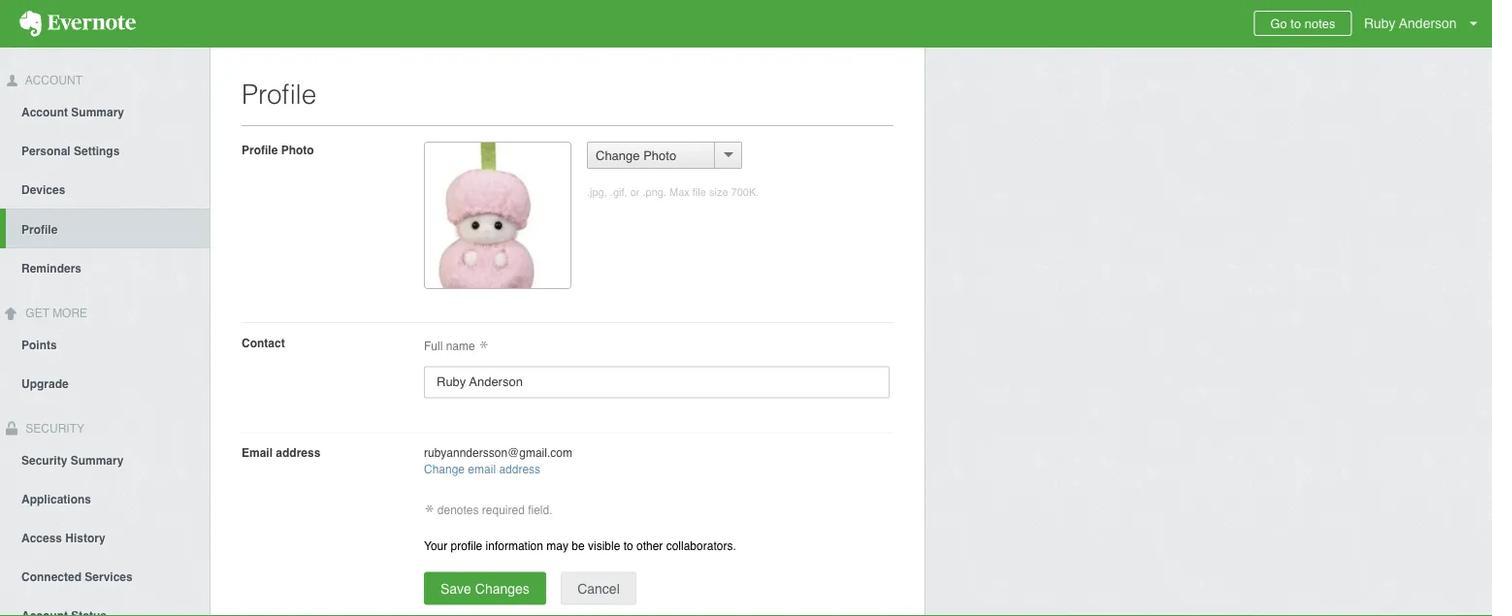 Task type: describe. For each thing, give the bounding box(es) containing it.
personal settings link
[[0, 131, 210, 170]]

visible
[[588, 539, 620, 552]]

change inside rubyanndersson@gmail.com change email address
[[424, 463, 465, 476]]

your
[[424, 539, 447, 552]]

.jpg,
[[587, 186, 607, 198]]

more
[[53, 306, 87, 320]]

profile photo
[[242, 143, 314, 157]]

account summary
[[21, 106, 124, 119]]

security for security
[[22, 422, 84, 435]]

0 vertical spatial profile
[[242, 79, 317, 110]]

profile link
[[6, 208, 210, 248]]

account for account
[[22, 74, 82, 87]]

1 horizontal spatial to
[[1291, 16, 1301, 31]]

services
[[85, 570, 133, 583]]

full
[[424, 340, 443, 353]]

profile for profile link
[[21, 223, 58, 237]]

0 vertical spatial address
[[276, 446, 321, 460]]

reminders
[[21, 262, 82, 275]]

access history link
[[0, 517, 210, 556]]

email
[[468, 463, 496, 476]]

0 horizontal spatial to
[[623, 539, 633, 552]]

notes
[[1305, 16, 1336, 31]]

.png.
[[643, 186, 666, 198]]

security for security summary
[[21, 453, 67, 467]]

full name
[[424, 340, 478, 353]]

denotes
[[437, 503, 479, 517]]

evernote link
[[0, 0, 155, 48]]

may
[[546, 539, 568, 552]]

file
[[693, 186, 706, 198]]

.jpg, .gif, or .png. max file size 700k.
[[587, 186, 759, 198]]

connected
[[21, 570, 82, 583]]

security summary link
[[0, 440, 210, 479]]

history
[[65, 531, 105, 545]]

700k.
[[731, 186, 759, 198]]

max
[[669, 186, 690, 198]]

access history
[[21, 531, 105, 545]]

connected services
[[21, 570, 133, 583]]

security summary
[[21, 453, 124, 467]]

field.
[[528, 503, 553, 517]]

go
[[1270, 16, 1287, 31]]

required
[[482, 503, 525, 517]]

personal
[[21, 144, 71, 158]]

rubyanndersson@gmail.com
[[424, 446, 572, 460]]

summary for security summary
[[71, 453, 124, 467]]

contact
[[242, 336, 285, 350]]

photo for profile photo
[[281, 143, 314, 157]]

ruby anderson link
[[1359, 0, 1492, 48]]

collaborators.
[[666, 539, 736, 552]]

email address
[[242, 446, 321, 460]]



Task type: locate. For each thing, give the bounding box(es) containing it.
to right go at the top of the page
[[1291, 16, 1301, 31]]

get
[[26, 306, 49, 320]]

get more
[[22, 306, 87, 320]]

1 vertical spatial summary
[[71, 453, 124, 467]]

upgrade
[[21, 377, 69, 391]]

None submit
[[424, 572, 546, 605], [561, 572, 636, 605], [424, 572, 546, 605], [561, 572, 636, 605]]

summary up personal settings link at the left of page
[[71, 106, 124, 119]]

be
[[572, 539, 585, 552]]

0 horizontal spatial address
[[276, 446, 321, 460]]

to
[[1291, 16, 1301, 31], [623, 539, 633, 552]]

security up applications
[[21, 453, 67, 467]]

change photo
[[596, 148, 676, 163]]

profile
[[242, 79, 317, 110], [242, 143, 278, 157], [21, 223, 58, 237]]

account
[[22, 74, 82, 87], [21, 106, 68, 119]]

email
[[242, 446, 273, 460]]

summary up applications 'link'
[[71, 453, 124, 467]]

address
[[276, 446, 321, 460], [499, 463, 540, 476]]

0 horizontal spatial photo
[[281, 143, 314, 157]]

personal settings
[[21, 144, 120, 158]]

or
[[630, 186, 640, 198]]

other
[[636, 539, 663, 552]]

name
[[446, 340, 475, 353]]

0 vertical spatial account
[[22, 74, 82, 87]]

1 vertical spatial to
[[623, 539, 633, 552]]

photo
[[281, 143, 314, 157], [643, 148, 676, 163]]

address inside rubyanndersson@gmail.com change email address
[[499, 463, 540, 476]]

1 horizontal spatial change
[[596, 148, 640, 163]]

to left other
[[623, 539, 633, 552]]

change left email
[[424, 463, 465, 476]]

size
[[709, 186, 728, 198]]

change up .gif,
[[596, 148, 640, 163]]

1 horizontal spatial address
[[499, 463, 540, 476]]

account summary link
[[0, 92, 210, 131]]

0 vertical spatial security
[[22, 422, 84, 435]]

1 horizontal spatial photo
[[643, 148, 676, 163]]

2 vertical spatial profile
[[21, 223, 58, 237]]

go to notes link
[[1254, 11, 1352, 36]]

change email address link
[[424, 463, 540, 476]]

applications link
[[0, 479, 210, 517]]

summary for account summary
[[71, 106, 124, 119]]

change
[[596, 148, 640, 163], [424, 463, 465, 476]]

1 vertical spatial profile
[[242, 143, 278, 157]]

account up 'personal'
[[21, 106, 68, 119]]

photo for change photo
[[643, 148, 676, 163]]

applications
[[21, 492, 91, 506]]

your profile information may be visible to other collaborators.
[[424, 539, 736, 552]]

summary
[[71, 106, 124, 119], [71, 453, 124, 467]]

ruby anderson
[[1364, 16, 1457, 31]]

profile inside profile link
[[21, 223, 58, 237]]

information
[[486, 539, 543, 552]]

0 vertical spatial change
[[596, 148, 640, 163]]

reminders link
[[0, 248, 210, 287]]

0 vertical spatial summary
[[71, 106, 124, 119]]

1 vertical spatial account
[[21, 106, 68, 119]]

0 vertical spatial to
[[1291, 16, 1301, 31]]

go to notes
[[1270, 16, 1336, 31]]

connected services link
[[0, 556, 210, 595]]

devices
[[21, 183, 65, 197]]

access
[[21, 531, 62, 545]]

settings
[[74, 144, 120, 158]]

security up security summary
[[22, 422, 84, 435]]

address right email
[[276, 446, 321, 460]]

account up account summary
[[22, 74, 82, 87]]

0 horizontal spatial change
[[424, 463, 465, 476]]

profile
[[451, 539, 482, 552]]

rubyanndersson@gmail.com change email address
[[424, 446, 572, 476]]

ruby
[[1364, 16, 1396, 31]]

.gif,
[[610, 186, 627, 198]]

1 vertical spatial change
[[424, 463, 465, 476]]

profile for profile photo
[[242, 143, 278, 157]]

points
[[21, 338, 57, 352]]

address down rubyanndersson@gmail.com
[[499, 463, 540, 476]]

Full name text field
[[424, 366, 890, 398]]

evernote image
[[0, 11, 155, 37]]

denotes required field.
[[434, 503, 553, 517]]

upgrade link
[[0, 363, 210, 402]]

devices link
[[0, 170, 210, 208]]

account for account summary
[[21, 106, 68, 119]]

1 vertical spatial address
[[499, 463, 540, 476]]

anderson
[[1399, 16, 1457, 31]]

points link
[[0, 325, 210, 363]]

1 vertical spatial security
[[21, 453, 67, 467]]

security
[[22, 422, 84, 435], [21, 453, 67, 467]]

account inside the "account summary" link
[[21, 106, 68, 119]]



Task type: vqa. For each thing, say whether or not it's contained in the screenshot.
Tags to the right
no



